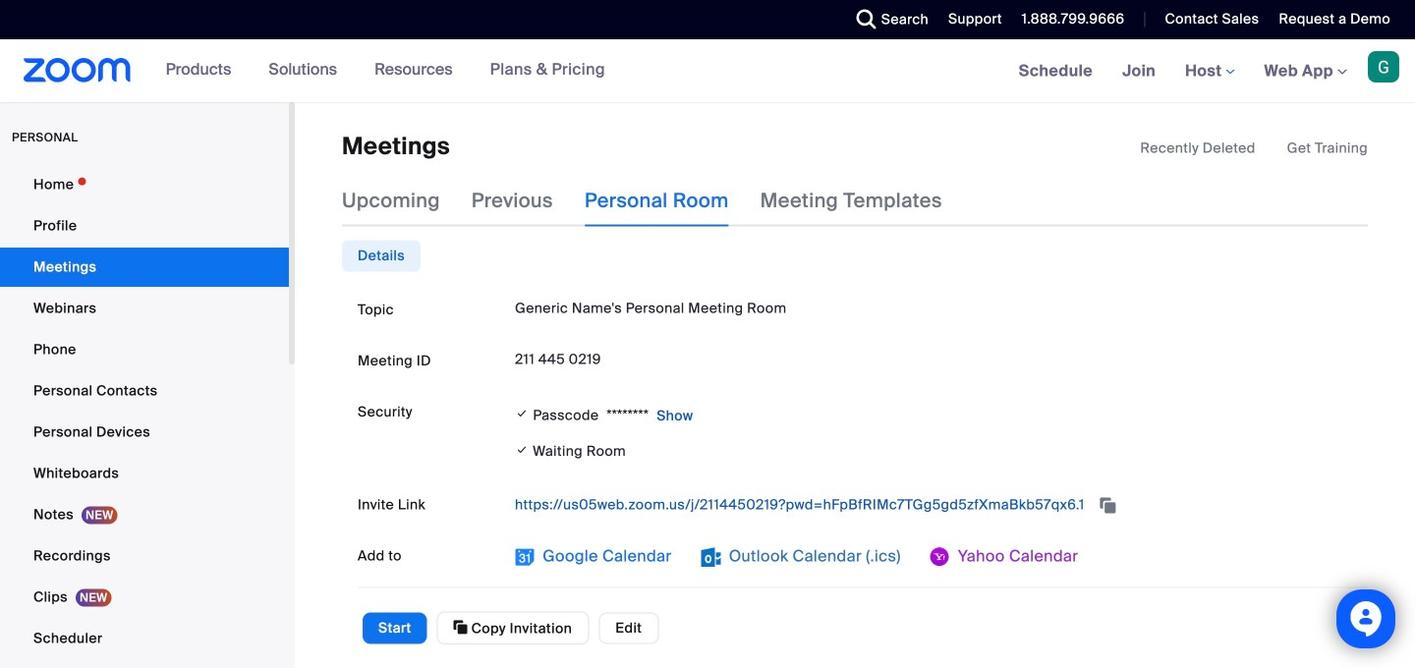 Task type: vqa. For each thing, say whether or not it's contained in the screenshot.
2nd heading
no



Task type: describe. For each thing, give the bounding box(es) containing it.
add to google calendar image
[[515, 547, 535, 567]]

meetings navigation
[[1004, 39, 1415, 104]]



Task type: locate. For each thing, give the bounding box(es) containing it.
application
[[1141, 139, 1368, 158], [515, 489, 1353, 521]]

application down meetings navigation
[[1141, 139, 1368, 158]]

tabs of meeting tab list
[[342, 175, 974, 226]]

add to yahoo calendar image
[[931, 547, 950, 567]]

copy image
[[454, 619, 468, 636]]

add to outlook calendar (.ics) image
[[701, 547, 721, 567]]

product information navigation
[[151, 39, 620, 102]]

personal menu menu
[[0, 165, 289, 668]]

tab list
[[342, 240, 421, 272]]

0 vertical spatial application
[[1141, 139, 1368, 158]]

profile picture image
[[1368, 51, 1400, 83]]

checked image
[[515, 440, 529, 460]]

banner
[[0, 39, 1415, 104]]

1 vertical spatial application
[[515, 489, 1353, 521]]

zoom logo image
[[24, 58, 131, 83]]

application up add to yahoo calendar image
[[515, 489, 1353, 521]]

checked image
[[515, 404, 529, 424]]

tab
[[342, 240, 421, 272]]



